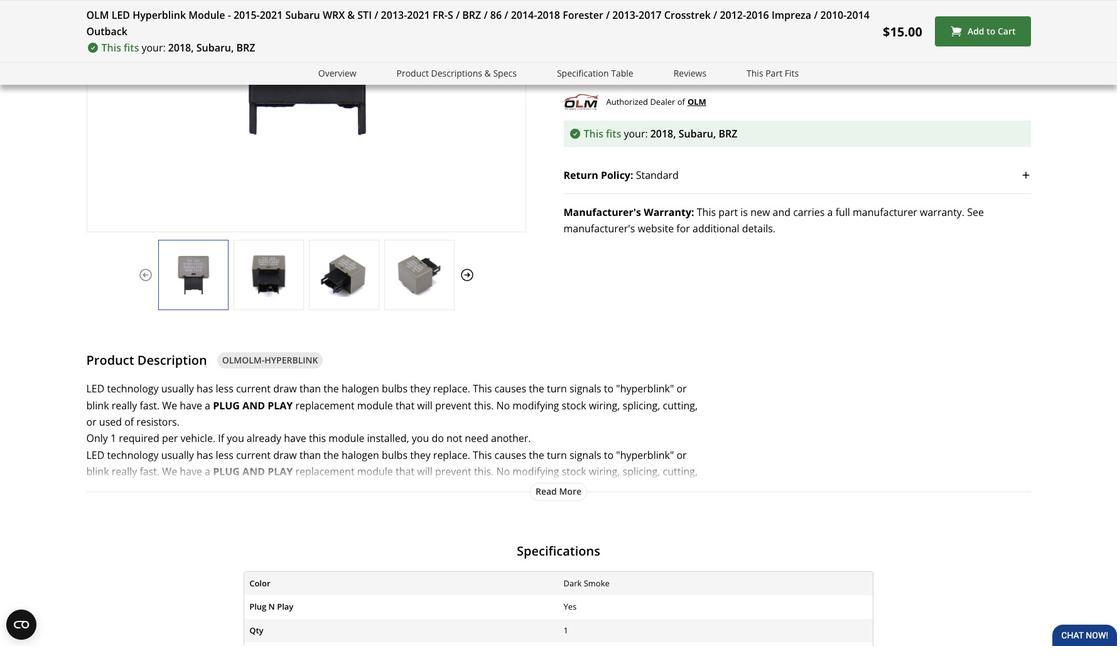 Task type: vqa. For each thing, say whether or not it's contained in the screenshot.
Shop By Category dropdown button
no



Task type: describe. For each thing, give the bounding box(es) containing it.
1 horizontal spatial your:
[[624, 127, 648, 141]]

2 play from the top
[[268, 465, 293, 479]]

2 fast. from the top
[[140, 465, 160, 479]]

free
[[585, 59, 603, 71]]

hyperblink
[[133, 8, 186, 22]]

specs
[[493, 67, 517, 79]]

subaru
[[285, 8, 320, 22]]

add to cart button
[[935, 16, 1031, 46]]

olmolm-hyperblink
[[222, 354, 318, 366]]

read more
[[536, 485, 582, 497]]

2 per from the top
[[162, 498, 178, 512]]

1 cutting, from the top
[[663, 399, 698, 412]]

4 olmolm-hyperblink led hyperblink module - 2015+ wrx / 2015+ sti / 2013+ ft86 / 2014+ forester / 2013+ crosstrek, image from the left
[[385, 253, 454, 297]]

2 olmolm-hyperblink led hyperblink module - 2015+ wrx / 2015+ sti / 2013+ ft86 / 2014+ forester / 2013+ crosstrek, image from the left
[[234, 253, 303, 297]]

orders
[[658, 59, 684, 71]]

2 less from the top
[[216, 448, 233, 462]]

specification table
[[557, 67, 633, 79]]

2 current from the top
[[236, 448, 271, 462]]

1 draw from the top
[[273, 382, 297, 396]]

2 vertical spatial 1
[[564, 625, 568, 636]]

s
[[448, 8, 453, 22]]

shipping!
[[605, 59, 642, 71]]

1 and from the top
[[242, 399, 265, 412]]

n
[[269, 601, 275, 613]]

1 "hyperblink" from the top
[[616, 382, 674, 396]]

4 / from the left
[[504, 8, 508, 22]]

play
[[277, 601, 293, 613]]

hyperblink
[[265, 354, 318, 366]]

brz inside olm led hyperblink module - 2015-2021 subaru wrx & sti / 2013-2021 fr-s / brz / 86 / 2014-2018 forester / 2013-2017 crosstrek / 2012-2016 impreza / 2010-2014 outback
[[462, 8, 481, 22]]

descriptions
[[431, 67, 482, 79]]

6 / from the left
[[713, 8, 717, 22]]

7 / from the left
[[814, 8, 818, 22]]

1 already from the top
[[247, 432, 281, 446]]

return
[[564, 168, 598, 182]]

fr-
[[433, 8, 448, 22]]

overview link
[[318, 67, 356, 81]]

guarantee
[[898, 38, 941, 49]]

plug
[[249, 601, 266, 613]]

-
[[228, 8, 231, 22]]

part
[[766, 67, 783, 79]]

2 resistors. from the top
[[136, 481, 180, 495]]

2 not from the top
[[446, 498, 462, 512]]

2 replacement module that will prevent this.  no modifying stock wiring, splicing, cutting, or used of resistors. from the top
[[86, 465, 698, 495]]

fits
[[785, 67, 799, 79]]

1 2021 from the left
[[260, 8, 283, 22]]

olm inside olm led hyperblink module - 2015-2021 subaru wrx & sti / 2013-2021 fr-s / brz / 86 / 2014-2018 forester / 2013-2017 crosstrek / 2012-2016 impreza / 2010-2014 outback
[[86, 8, 109, 22]]

1 play from the top
[[268, 399, 293, 412]]

see
[[967, 206, 984, 219]]

2 bulbs from the top
[[382, 448, 408, 462]]

this part fits link
[[747, 67, 799, 81]]

1 vertical spatial 1
[[111, 498, 116, 512]]

is
[[741, 206, 748, 219]]

2 usually from the top
[[161, 448, 194, 462]]

olm image
[[564, 93, 599, 111]]

1 vertical spatial fits
[[606, 127, 621, 141]]

2 than from the top
[[300, 448, 321, 462]]

2015-
[[234, 8, 260, 22]]

cart
[[998, 25, 1016, 37]]

full
[[836, 206, 850, 219]]

new
[[751, 206, 770, 219]]

2 vertical spatial to
[[604, 448, 614, 462]]

1 has from the top
[[197, 382, 213, 396]]

2 only 1 required per vehicle.  if you already have this module installed, you do not need another. from the top
[[86, 498, 531, 512]]

website
[[638, 222, 674, 236]]

2017
[[639, 8, 662, 22]]

1 causes from the top
[[495, 382, 526, 396]]

1 than from the top
[[300, 382, 321, 396]]

1 vertical spatial subaru,
[[679, 127, 716, 141]]

led inside olm led hyperblink module - 2015-2021 subaru wrx & sti / 2013-2021 fr-s / brz / 86 / 2014-2018 forester / 2013-2017 crosstrek / 2012-2016 impreza / 2010-2014 outback
[[112, 8, 130, 22]]

reviews link
[[674, 67, 707, 81]]

2 vertical spatial of
[[124, 481, 134, 495]]

0 horizontal spatial 2018,
[[168, 41, 194, 55]]

2 led technology usually has less current draw than the halogen bulbs they replace.  this causes the turn signals to "hyperblink" or blink really fast.  we have a from the top
[[86, 448, 687, 479]]

2012-
[[720, 8, 746, 22]]

overview
[[318, 67, 356, 79]]

1 only 1 required per vehicle.  if you already have this module installed, you do not need another. from the top
[[86, 432, 531, 446]]

2016
[[746, 8, 769, 22]]

2010-
[[821, 8, 847, 22]]

1 we from the top
[[162, 399, 177, 412]]

2 wiring, from the top
[[589, 465, 620, 479]]

1 2013- from the left
[[381, 8, 407, 22]]

2 plug from the top
[[213, 465, 240, 479]]

qty
[[249, 625, 263, 636]]

2 horizontal spatial brz
[[719, 127, 738, 141]]

product description
[[86, 352, 207, 368]]

on
[[645, 59, 656, 71]]

olm link
[[688, 95, 706, 109]]

product descriptions & specs link
[[397, 67, 517, 81]]

0 vertical spatial 1
[[111, 432, 116, 446]]

1 not from the top
[[446, 432, 462, 446]]

1 no from the top
[[496, 399, 510, 412]]

more
[[559, 485, 582, 497]]

1 current from the top
[[236, 382, 271, 396]]

1 usually from the top
[[161, 382, 194, 396]]

add to cart
[[968, 25, 1016, 37]]

2 blink from the top
[[86, 465, 109, 479]]

1 will from the top
[[417, 399, 433, 412]]

satisfaction
[[850, 38, 895, 49]]

manufacturer
[[853, 206, 917, 219]]

2 replacement from the top
[[295, 465, 355, 479]]

excellent
[[847, 59, 884, 71]]

1 less from the top
[[216, 382, 233, 396]]

sti
[[358, 8, 372, 22]]

standard
[[636, 168, 679, 182]]

1 vertical spatial of
[[124, 415, 134, 429]]

1 used from the top
[[99, 415, 122, 429]]

2 vertical spatial led
[[86, 448, 104, 462]]

carries
[[793, 206, 825, 219]]

2 halogen from the top
[[342, 448, 379, 462]]

1 prevent from the top
[[435, 399, 471, 412]]

2 has from the top
[[197, 448, 213, 462]]

rated excellent & trusted
[[821, 59, 926, 71]]

forester
[[563, 8, 603, 22]]

1 vertical spatial brz
[[236, 41, 255, 55]]

2 only from the top
[[86, 498, 108, 512]]

2 turn from the top
[[547, 448, 567, 462]]

0 vertical spatial this fits your: 2018, subaru, brz
[[101, 41, 255, 55]]

dealer
[[650, 96, 675, 107]]

1 replacement from the top
[[295, 399, 355, 412]]

color
[[249, 578, 270, 589]]

1 vertical spatial to
[[604, 382, 614, 396]]

smoke
[[584, 578, 610, 589]]

table
[[611, 67, 633, 79]]

2 we from the top
[[162, 465, 177, 479]]

add
[[968, 25, 984, 37]]

2 cutting, from the top
[[663, 465, 698, 479]]

2 modifying from the top
[[513, 465, 559, 479]]

2 they from the top
[[410, 448, 431, 462]]

policy:
[[601, 168, 633, 182]]

specification
[[557, 67, 609, 79]]

1 vehicle. from the top
[[180, 432, 215, 446]]

return policy: standard
[[564, 168, 679, 182]]

$15.00
[[883, 23, 922, 40]]

2 draw from the top
[[273, 448, 297, 462]]

2 used from the top
[[99, 481, 122, 495]]

outback
[[86, 24, 127, 38]]

olmolm-
[[222, 354, 265, 366]]

for
[[677, 222, 690, 236]]

this part is new and carries a full manufacturer warranty. see manufacturer's website for additional details.
[[564, 206, 984, 236]]

module
[[189, 8, 225, 22]]

specifications
[[517, 542, 600, 559]]

read
[[536, 485, 557, 497]]

2018
[[537, 8, 560, 22]]



Task type: locate. For each thing, give the bounding box(es) containing it.
0 vertical spatial 2018,
[[168, 41, 194, 55]]

0 vertical spatial only
[[86, 432, 108, 446]]

1 horizontal spatial 2018,
[[650, 127, 676, 141]]

0 vertical spatial olm
[[86, 8, 109, 22]]

1 vertical spatial we
[[162, 465, 177, 479]]

1 they from the top
[[410, 382, 431, 396]]

0 vertical spatial we
[[162, 399, 177, 412]]

2 no from the top
[[496, 465, 510, 479]]

& left specs
[[485, 67, 491, 79]]

additional
[[693, 222, 740, 236]]

1 per from the top
[[162, 432, 178, 446]]

olm up outback
[[86, 8, 109, 22]]

0 vertical spatial prevent
[[435, 399, 471, 412]]

product
[[397, 67, 429, 79], [86, 352, 134, 368]]

5 / from the left
[[606, 8, 610, 22]]

subaru, down olm link
[[679, 127, 716, 141]]

this fits your: 2018, subaru, brz
[[101, 41, 255, 55], [584, 127, 738, 141]]

1 replacement module that will prevent this.  no modifying stock wiring, splicing, cutting, or used of resistors. from the top
[[86, 399, 698, 429]]

1 fast. from the top
[[140, 399, 160, 412]]

subaru, down module
[[196, 41, 234, 55]]

0 vertical spatial subaru,
[[196, 41, 234, 55]]

1 need from the top
[[465, 432, 488, 446]]

manufacturer's
[[564, 222, 635, 236]]

and
[[773, 206, 791, 219]]

over
[[686, 59, 703, 71]]

3 / from the left
[[484, 8, 488, 22]]

1 technology from the top
[[107, 382, 159, 396]]

2 "hyperblink" from the top
[[616, 448, 674, 462]]

fits down outback
[[124, 41, 139, 55]]

1 vertical spatial bulbs
[[382, 448, 408, 462]]

satisfaction guarantee
[[850, 38, 941, 49]]

1 vertical spatial no
[[496, 465, 510, 479]]

product left 'description'
[[86, 352, 134, 368]]

2014
[[847, 8, 870, 22]]

2 replace. from the top
[[433, 448, 470, 462]]

0 vertical spatial and
[[242, 399, 265, 412]]

/ left "2012-"
[[713, 8, 717, 22]]

0 vertical spatial a
[[827, 206, 833, 219]]

if
[[218, 432, 224, 446], [218, 498, 224, 512]]

1 vertical spatial plug
[[213, 465, 240, 479]]

0 horizontal spatial 2013-
[[381, 8, 407, 22]]

0 vertical spatial that
[[396, 399, 415, 412]]

1 vertical spatial used
[[99, 481, 122, 495]]

1 vertical spatial cutting,
[[663, 465, 698, 479]]

/ left 2010-
[[814, 8, 818, 22]]

1 vertical spatial halogen
[[342, 448, 379, 462]]

really
[[112, 399, 137, 412], [112, 465, 137, 479]]

1 horizontal spatial subaru,
[[679, 127, 716, 141]]

fits down authorized
[[606, 127, 621, 141]]

0 vertical spatial technology
[[107, 382, 159, 396]]

1 vertical spatial resistors.
[[136, 481, 180, 495]]

0 vertical spatial if
[[218, 432, 224, 446]]

2 that from the top
[[396, 465, 415, 479]]

2 / from the left
[[456, 8, 460, 22]]

1 vertical spatial less
[[216, 448, 233, 462]]

"hyperblink"
[[616, 382, 674, 396], [616, 448, 674, 462]]

2013- right forester
[[613, 8, 639, 22]]

1 horizontal spatial 2013-
[[613, 8, 639, 22]]

that
[[396, 399, 415, 412], [396, 465, 415, 479]]

2 technology from the top
[[107, 448, 159, 462]]

required
[[119, 432, 159, 446], [119, 498, 159, 512]]

1 vertical spatial they
[[410, 448, 431, 462]]

wrx
[[323, 8, 345, 22]]

0 vertical spatial replace.
[[433, 382, 470, 396]]

1 turn from the top
[[547, 382, 567, 396]]

signals
[[570, 382, 601, 396], [570, 448, 601, 462]]

usually
[[161, 382, 194, 396], [161, 448, 194, 462]]

0 vertical spatial draw
[[273, 382, 297, 396]]

replace.
[[433, 382, 470, 396], [433, 448, 470, 462]]

1 vertical spatial product
[[86, 352, 134, 368]]

1 vertical spatial installed,
[[367, 498, 409, 512]]

0 horizontal spatial this fits your: 2018, subaru, brz
[[101, 41, 255, 55]]

1 vertical spatial required
[[119, 498, 159, 512]]

authorized
[[606, 96, 648, 107]]

1 horizontal spatial olm
[[688, 96, 706, 108]]

1 vertical spatial will
[[417, 465, 433, 479]]

2 vertical spatial a
[[205, 465, 210, 479]]

2021 left fr- at the top left of page
[[407, 8, 430, 22]]

0 vertical spatial per
[[162, 432, 178, 446]]

1 / from the left
[[374, 8, 378, 22]]

0 vertical spatial led technology usually has less current draw than the halogen bulbs they replace.  this causes the turn signals to "hyperblink" or blink really fast.  we have a
[[86, 382, 687, 412]]

plug n play
[[249, 601, 293, 613]]

part
[[719, 206, 738, 219]]

2 stock from the top
[[562, 465, 586, 479]]

1 required from the top
[[119, 432, 159, 446]]

1 led technology usually has less current draw than the halogen bulbs they replace.  this causes the turn signals to "hyperblink" or blink really fast.  we have a from the top
[[86, 382, 687, 412]]

manufacturer's warranty:
[[564, 206, 694, 219]]

1 another. from the top
[[491, 432, 531, 446]]

dark smoke
[[564, 578, 610, 589]]

0 horizontal spatial subaru,
[[196, 41, 234, 55]]

1 vertical spatial 2018,
[[650, 127, 676, 141]]

1 vertical spatial signals
[[570, 448, 601, 462]]

1 vertical spatial blink
[[86, 465, 109, 479]]

1 that from the top
[[396, 399, 415, 412]]

1 vertical spatial only 1 required per vehicle.  if you already have this module installed, you do not need another.
[[86, 498, 531, 512]]

0 horizontal spatial brz
[[236, 41, 255, 55]]

2014-
[[511, 8, 537, 22]]

technology
[[107, 382, 159, 396], [107, 448, 159, 462]]

your: down authorized
[[624, 127, 648, 141]]

1 resistors. from the top
[[136, 415, 180, 429]]

causes
[[495, 382, 526, 396], [495, 448, 526, 462]]

0 vertical spatial less
[[216, 382, 233, 396]]

2 and from the top
[[242, 465, 265, 479]]

olm led hyperblink module - 2015-2021 subaru wrx & sti / 2013-2021 fr-s / brz / 86 / 2014-2018 forester / 2013-2017 crosstrek / 2012-2016 impreza / 2010-2014 outback
[[86, 8, 870, 38]]

turn
[[547, 382, 567, 396], [547, 448, 567, 462]]

yes
[[564, 601, 577, 613]]

rated
[[821, 59, 845, 71]]

subaru,
[[196, 41, 234, 55], [679, 127, 716, 141]]

&
[[347, 8, 355, 22], [886, 59, 892, 71], [485, 67, 491, 79]]

1 horizontal spatial brz
[[462, 8, 481, 22]]

2 do from the top
[[432, 498, 444, 512]]

1 plug from the top
[[213, 399, 240, 412]]

less
[[216, 382, 233, 396], [216, 448, 233, 462]]

/ right the s
[[456, 8, 460, 22]]

2018,
[[168, 41, 194, 55], [650, 127, 676, 141]]

2021 left the subaru at the left top
[[260, 8, 283, 22]]

and
[[242, 399, 265, 412], [242, 465, 265, 479]]

0 vertical spatial of
[[677, 96, 685, 107]]

1 vertical spatial need
[[465, 498, 488, 512]]

another.
[[491, 432, 531, 446], [491, 498, 531, 512]]

1 olmolm-hyperblink led hyperblink module - 2015+ wrx / 2015+ sti / 2013+ ft86 / 2014+ forester / 2013+ crosstrek, image from the left
[[159, 253, 228, 297]]

1 bulbs from the top
[[382, 382, 408, 396]]

splicing,
[[623, 399, 660, 412], [623, 465, 660, 479]]

1 horizontal spatial product
[[397, 67, 429, 79]]

1 vertical spatial led
[[86, 382, 104, 396]]

1 stock from the top
[[562, 399, 586, 412]]

2 prevent from the top
[[435, 465, 471, 479]]

1 modifying from the top
[[513, 399, 559, 412]]

2 vertical spatial brz
[[719, 127, 738, 141]]

product descriptions & specs
[[397, 67, 517, 79]]

1 blink from the top
[[86, 399, 109, 412]]

only 1 required per vehicle.  if you already have this module installed, you do not need another.
[[86, 432, 531, 446], [86, 498, 531, 512]]

this.
[[474, 399, 494, 412], [474, 465, 494, 479]]

0 horizontal spatial fits
[[124, 41, 139, 55]]

0 vertical spatial fast.
[[140, 399, 160, 412]]

0 horizontal spatial 2021
[[260, 8, 283, 22]]

this inside this part is new and carries a full manufacturer warranty. see manufacturer's website for additional details.
[[697, 206, 716, 219]]

0 vertical spatial not
[[446, 432, 462, 446]]

product for product description
[[86, 352, 134, 368]]

this fits your: 2018, subaru, brz down hyperblink
[[101, 41, 255, 55]]

your: down hyperblink
[[142, 41, 166, 55]]

to inside button
[[987, 25, 996, 37]]

free shipping! on orders over $199
[[585, 59, 724, 71]]

0 vertical spatial resistors.
[[136, 415, 180, 429]]

0 vertical spatial this
[[309, 432, 326, 446]]

1 replace. from the top
[[433, 382, 470, 396]]

2 this. from the top
[[474, 465, 494, 479]]

1 really from the top
[[112, 399, 137, 412]]

0 vertical spatial used
[[99, 415, 122, 429]]

of inside authorized dealer of olm
[[677, 96, 685, 107]]

crosstrek
[[664, 8, 711, 22]]

olm down reviews "link"
[[688, 96, 706, 108]]

0 vertical spatial modifying
[[513, 399, 559, 412]]

$199
[[705, 59, 724, 71]]

/
[[374, 8, 378, 22], [456, 8, 460, 22], [484, 8, 488, 22], [504, 8, 508, 22], [606, 8, 610, 22], [713, 8, 717, 22], [814, 8, 818, 22]]

1 this. from the top
[[474, 399, 494, 412]]

2013-
[[381, 8, 407, 22], [613, 8, 639, 22]]

0 vertical spatial another.
[[491, 432, 531, 446]]

dark
[[564, 578, 582, 589]]

0 vertical spatial cutting,
[[663, 399, 698, 412]]

2 plug and play from the top
[[213, 465, 293, 479]]

warranty.
[[920, 206, 965, 219]]

halogen
[[342, 382, 379, 396], [342, 448, 379, 462]]

2021
[[260, 8, 283, 22], [407, 8, 430, 22]]

plug
[[213, 399, 240, 412], [213, 465, 240, 479]]

prevent
[[435, 399, 471, 412], [435, 465, 471, 479]]

2 required from the top
[[119, 498, 159, 512]]

1 vertical spatial splicing,
[[623, 465, 660, 479]]

1 vertical spatial current
[[236, 448, 271, 462]]

2 really from the top
[[112, 465, 137, 479]]

0 vertical spatial required
[[119, 432, 159, 446]]

olmolm-hyperblink led hyperblink module - 2015+ wrx / 2015+ sti / 2013+ ft86 / 2014+ forester / 2013+ crosstrek, image
[[159, 253, 228, 297], [234, 253, 303, 297], [309, 253, 378, 297], [385, 253, 454, 297]]

1 this from the top
[[309, 432, 326, 446]]

0 vertical spatial current
[[236, 382, 271, 396]]

this fits your: 2018, subaru, brz down 'dealer'
[[584, 127, 738, 141]]

/ right forester
[[606, 8, 610, 22]]

1 vertical spatial per
[[162, 498, 178, 512]]

bulbs
[[382, 382, 408, 396], [382, 448, 408, 462]]

no
[[496, 399, 510, 412], [496, 465, 510, 479]]

1 vertical spatial led technology usually has less current draw than the halogen bulbs they replace.  this causes the turn signals to "hyperblink" or blink really fast.  we have a
[[86, 448, 687, 479]]

1 vertical spatial a
[[205, 399, 210, 412]]

1 only from the top
[[86, 432, 108, 446]]

0 vertical spatial wiring,
[[589, 399, 620, 412]]

2018, down hyperblink
[[168, 41, 194, 55]]

1 plug and play from the top
[[213, 399, 293, 412]]

2 2021 from the left
[[407, 8, 430, 22]]

& left sti
[[347, 8, 355, 22]]

1 vertical spatial only
[[86, 498, 108, 512]]

2 will from the top
[[417, 465, 433, 479]]

1 if from the top
[[218, 432, 224, 446]]

product left descriptions
[[397, 67, 429, 79]]

2 2013- from the left
[[613, 8, 639, 22]]

1 wiring, from the top
[[589, 399, 620, 412]]

0 vertical spatial fits
[[124, 41, 139, 55]]

impreza
[[772, 8, 811, 22]]

1 vertical spatial play
[[268, 465, 293, 479]]

olm inside authorized dealer of olm
[[688, 96, 706, 108]]

modifying
[[513, 399, 559, 412], [513, 465, 559, 479]]

2013- right sti
[[381, 8, 407, 22]]

1 horizontal spatial this fits your: 2018, subaru, brz
[[584, 127, 738, 141]]

1 vertical spatial "hyperblink"
[[616, 448, 674, 462]]

/ right sti
[[374, 8, 378, 22]]

0 vertical spatial causes
[[495, 382, 526, 396]]

& left trusted
[[886, 59, 892, 71]]

warranty:
[[644, 206, 694, 219]]

1 vertical spatial replacement module that will prevent this.  no modifying stock wiring, splicing, cutting, or used of resistors.
[[86, 465, 698, 495]]

0 vertical spatial your:
[[142, 41, 166, 55]]

0 vertical spatial led
[[112, 8, 130, 22]]

0 vertical spatial will
[[417, 399, 433, 412]]

0 vertical spatial already
[[247, 432, 281, 446]]

this part fits
[[747, 67, 799, 79]]

manufacturer's
[[564, 206, 641, 219]]

1 splicing, from the top
[[623, 399, 660, 412]]

resistors.
[[136, 415, 180, 429], [136, 481, 180, 495]]

1 vertical spatial plug and play
[[213, 465, 293, 479]]

1 vertical spatial that
[[396, 465, 415, 479]]

0 vertical spatial plug and play
[[213, 399, 293, 412]]

2 this from the top
[[309, 498, 326, 512]]

2 already from the top
[[247, 498, 281, 512]]

draw
[[273, 382, 297, 396], [273, 448, 297, 462]]

need
[[465, 432, 488, 446], [465, 498, 488, 512]]

1 vertical spatial technology
[[107, 448, 159, 462]]

/ right 86
[[504, 8, 508, 22]]

per
[[162, 432, 178, 446], [162, 498, 178, 512]]

1 vertical spatial if
[[218, 498, 224, 512]]

this
[[309, 432, 326, 446], [309, 498, 326, 512]]

& for product descriptions & specs
[[485, 67, 491, 79]]

2 if from the top
[[218, 498, 224, 512]]

authorized dealer of olm
[[606, 96, 706, 108]]

0 vertical spatial need
[[465, 432, 488, 446]]

1
[[111, 432, 116, 446], [111, 498, 116, 512], [564, 625, 568, 636]]

2018, down 'dealer'
[[650, 127, 676, 141]]

0 vertical spatial product
[[397, 67, 429, 79]]

0 horizontal spatial &
[[347, 8, 355, 22]]

cutting,
[[663, 399, 698, 412], [663, 465, 698, 479]]

to
[[987, 25, 996, 37], [604, 382, 614, 396], [604, 448, 614, 462]]

specification table link
[[557, 67, 633, 81]]

1 signals from the top
[[570, 382, 601, 396]]

already
[[247, 432, 281, 446], [247, 498, 281, 512]]

0 horizontal spatial your:
[[142, 41, 166, 55]]

2 causes from the top
[[495, 448, 526, 462]]

blink
[[86, 399, 109, 412], [86, 465, 109, 479]]

1 vertical spatial another.
[[491, 498, 531, 512]]

86
[[490, 8, 502, 22]]

reviews
[[674, 67, 707, 79]]

led technology usually has less current draw than the halogen bulbs they replace.  this causes the turn signals to "hyperblink" or blink really fast.  we have a
[[86, 382, 687, 412], [86, 448, 687, 479]]

1 vertical spatial wiring,
[[589, 465, 620, 479]]

1 vertical spatial causes
[[495, 448, 526, 462]]

3 olmolm-hyperblink led hyperblink module - 2015+ wrx / 2015+ sti / 2013+ ft86 / 2014+ forester / 2013+ crosstrek, image from the left
[[309, 253, 378, 297]]

0 vertical spatial signals
[[570, 382, 601, 396]]

go to right image image
[[459, 267, 474, 282]]

1 vertical spatial do
[[432, 498, 444, 512]]

2 splicing, from the top
[[623, 465, 660, 479]]

& for rated excellent & trusted
[[886, 59, 892, 71]]

1 vertical spatial this fits your: 2018, subaru, brz
[[584, 127, 738, 141]]

1 do from the top
[[432, 432, 444, 446]]

1 installed, from the top
[[367, 432, 409, 446]]

2 vehicle. from the top
[[180, 498, 215, 512]]

2 another. from the top
[[491, 498, 531, 512]]

2 need from the top
[[465, 498, 488, 512]]

1 vertical spatial not
[[446, 498, 462, 512]]

details.
[[742, 222, 776, 236]]

1 vertical spatial this
[[309, 498, 326, 512]]

/ left 86
[[484, 8, 488, 22]]

1 vertical spatial your:
[[624, 127, 648, 141]]

1 halogen from the top
[[342, 382, 379, 396]]

product for product descriptions & specs
[[397, 67, 429, 79]]

a inside this part is new and carries a full manufacturer warranty. see manufacturer's website for additional details.
[[827, 206, 833, 219]]

0 vertical spatial replacement module that will prevent this.  no modifying stock wiring, splicing, cutting, or used of resistors.
[[86, 399, 698, 429]]

not
[[446, 432, 462, 446], [446, 498, 462, 512]]

or
[[677, 382, 687, 396], [86, 415, 97, 429], [677, 448, 687, 462], [86, 481, 97, 495]]

& inside olm led hyperblink module - 2015-2021 subaru wrx & sti / 2013-2021 fr-s / brz / 86 / 2014-2018 forester / 2013-2017 crosstrek / 2012-2016 impreza / 2010-2014 outback
[[347, 8, 355, 22]]

description
[[137, 352, 207, 368]]

2 signals from the top
[[570, 448, 601, 462]]

2 installed, from the top
[[367, 498, 409, 512]]

open widget image
[[6, 610, 36, 640]]



